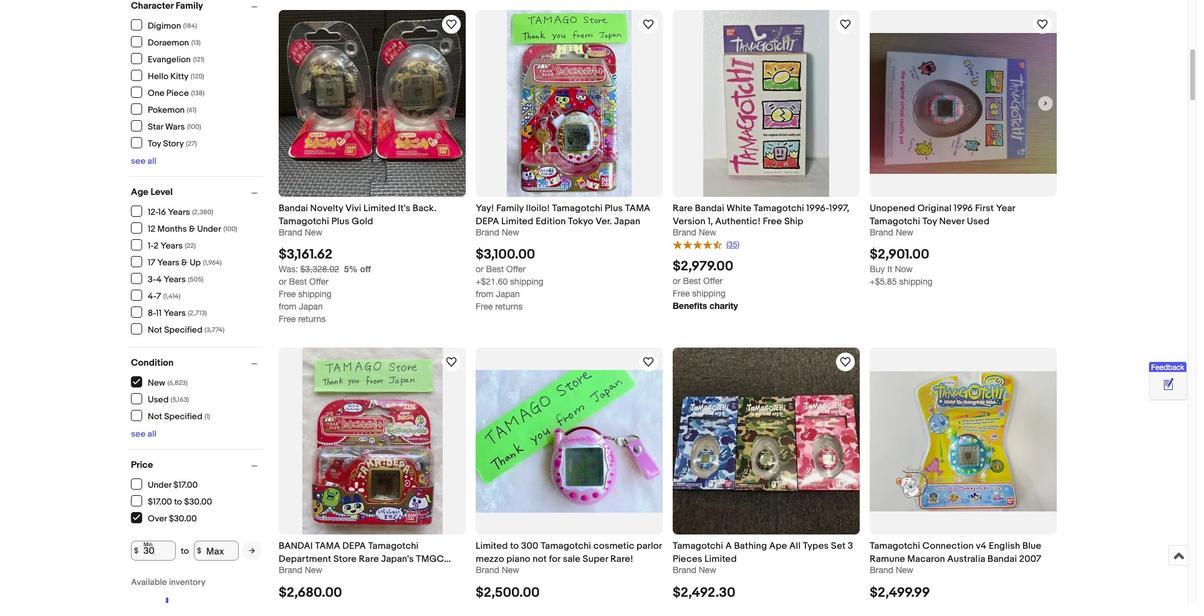 Task type: locate. For each thing, give the bounding box(es) containing it.
from down +$21.60
[[476, 290, 493, 299]]

family for character
[[176, 0, 203, 12]]

best inside $2,979.00 or best offer free shipping benefits charity
[[683, 276, 701, 286]]

& for years
[[181, 257, 188, 268]]

or inside $3,100.00 or best offer +$21.60 shipping from japan free returns
[[476, 265, 484, 275]]

new inside unopened original 1996 first year tamagotchi toy never used brand new
[[896, 228, 913, 238]]

returns down +$21.60
[[495, 302, 523, 312]]

tamagotchi inside rare bandai white tamagotchi 1996-1997, version 1, authentic! free ship brand new
[[754, 203, 804, 215]]

tamagotchi up japan's
[[368, 541, 419, 553]]

1 vertical spatial used
[[148, 394, 169, 405]]

0 vertical spatial see
[[131, 156, 146, 166]]

2 horizontal spatial from
[[476, 290, 493, 299]]

$3,100.00
[[476, 247, 535, 263]]

tamagotchi a bathing ape all types set 3 pieces limited image
[[673, 348, 860, 535]]

1 see all button from the top
[[131, 156, 156, 166]]

1 vertical spatial specified
[[164, 411, 202, 422]]

iloilo!
[[526, 203, 550, 215]]

years right "11"
[[164, 308, 186, 318]]

years right 16
[[168, 207, 190, 217]]

character family
[[131, 0, 203, 12]]

tamagotchi a bathing ape all types set 3 pieces limited heading
[[673, 541, 853, 566]]

$17.00 to $30.00 link
[[131, 496, 213, 507]]

new up the (35) link
[[699, 228, 716, 238]]

tamagotchi up 'tokyo'
[[552, 203, 603, 215]]

tamagotchi a bathing ape all types set 3 pieces limited brand new
[[673, 541, 853, 576]]

2 horizontal spatial offer
[[703, 276, 723, 286]]

new up $2,499.99
[[896, 566, 913, 576]]

evangelion (121)
[[148, 54, 204, 65]]

free
[[763, 216, 782, 228], [673, 289, 690, 298], [279, 290, 296, 299], [476, 302, 493, 312], [279, 314, 296, 324]]

plus down the vivi on the top left of page
[[331, 216, 349, 228]]

yay! family iloilo! tamagotchi plus tama depa limited edition tokyo ver. japan heading
[[476, 203, 650, 228]]

to
[[174, 497, 182, 507], [510, 541, 519, 553], [181, 546, 189, 556]]

1 horizontal spatial family
[[496, 203, 524, 215]]

see up age
[[131, 156, 146, 166]]

gold
[[352, 216, 373, 228]]

bandai novelty vivi limited it's back. tamagotchi plus gold heading
[[279, 203, 437, 228]]

not specified (3,774)
[[148, 325, 224, 335]]

1 not from the top
[[148, 325, 162, 335]]

under up $17.00 to $30.00 link
[[148, 480, 171, 490]]

tamagotchi up the ship
[[754, 203, 804, 215]]

shipping for $3,100.00
[[510, 277, 543, 287]]

japan inside $3,161.62 was: $3,328.02 5% off or best offer free shipping from japan free returns
[[299, 302, 323, 312]]

2 vertical spatial from
[[308, 567, 328, 579]]

&
[[189, 224, 195, 234], [181, 257, 188, 268]]

2 see all button from the top
[[131, 429, 156, 440]]

0 vertical spatial see all
[[131, 156, 156, 166]]

1 see from the top
[[131, 156, 146, 166]]

0 vertical spatial not
[[148, 325, 162, 335]]

limited
[[364, 203, 396, 215], [501, 216, 533, 228], [476, 541, 508, 553], [705, 554, 737, 566]]

1 vertical spatial plus
[[331, 216, 349, 228]]

1 vertical spatial &
[[181, 257, 188, 268]]

depa up store
[[342, 541, 366, 553]]

1 horizontal spatial plus
[[605, 203, 623, 215]]

see all up age
[[131, 156, 156, 166]]

tamagotchi connection v4 english blue ramune macaron australia bandai 2007 heading
[[870, 541, 1041, 566]]

ship
[[784, 216, 803, 228]]

1 horizontal spatial returns
[[495, 302, 523, 312]]

shipping for $2,979.00
[[692, 289, 726, 298]]

types
[[803, 541, 829, 553]]

8-11 years (2,713)
[[148, 308, 207, 318]]

0 vertical spatial &
[[189, 224, 195, 234]]

$2,901.00 buy it now +$5.85 shipping
[[870, 247, 933, 287]]

years for 11
[[164, 308, 186, 318]]

0 vertical spatial see all button
[[131, 156, 156, 166]]

& left 'up'
[[181, 257, 188, 268]]

(100)
[[187, 123, 201, 131], [223, 225, 237, 233]]

bandai up 1, on the right of the page
[[695, 203, 724, 215]]

0 horizontal spatial tama
[[315, 541, 340, 553]]

bandai left novelty
[[279, 203, 308, 215]]

over $30.00 link
[[131, 512, 197, 524]]

new up $3,100.00
[[502, 228, 519, 238]]

tamagotchi up ramune at the right bottom of the page
[[870, 541, 920, 553]]

tamagotchi down novelty
[[279, 216, 329, 228]]

specified down the (5,163)
[[164, 411, 202, 422]]

brand up the $2,500.00
[[476, 566, 499, 576]]

star wars (100)
[[148, 121, 201, 132]]

0 horizontal spatial $
[[134, 546, 139, 556]]

watch yay! family iloilo! tamagotchi plus tama depa limited edition tokyo ver. japan image
[[641, 17, 656, 32]]

none text field containing was:
[[279, 265, 339, 275]]

cosmetic
[[593, 541, 634, 553]]

or up benefits on the right of page
[[673, 276, 681, 286]]

see up price on the left of page
[[131, 429, 146, 440]]

toy down the original
[[922, 216, 937, 228]]

best inside $3,161.62 was: $3,328.02 5% off or best offer free shipping from japan free returns
[[289, 277, 307, 287]]

1 horizontal spatial tama
[[625, 203, 650, 215]]

1 vertical spatial not
[[148, 411, 162, 422]]

brand inside unopened original 1996 first year tamagotchi toy never used brand new
[[870, 228, 893, 238]]

2007
[[1019, 554, 1041, 566]]

1 vertical spatial see all
[[131, 429, 156, 440]]

1 horizontal spatial &
[[189, 224, 195, 234]]

limited to 300 tamagotchi cosmetic parlor mezzo piano not for sale super rare! image
[[476, 370, 663, 513]]

1 vertical spatial (100)
[[223, 225, 237, 233]]

0 horizontal spatial plus
[[331, 216, 349, 228]]

specified for not specified (3,774)
[[164, 325, 202, 335]]

1 vertical spatial rare
[[359, 554, 379, 566]]

available inventory
[[131, 577, 206, 588]]

mezzo
[[476, 554, 504, 566]]

see all button up price on the left of page
[[131, 429, 156, 440]]

2 horizontal spatial best
[[683, 276, 701, 286]]

$30.00 down $17.00 to $30.00
[[169, 513, 197, 524]]

years for 4
[[164, 274, 186, 285]]

or up +$21.60
[[476, 265, 484, 275]]

0 horizontal spatial or
[[279, 277, 287, 287]]

offer inside $3,161.62 was: $3,328.02 5% off or best offer free shipping from japan free returns
[[309, 277, 329, 287]]

under down (2,380)
[[197, 224, 221, 234]]

best down was: on the left of page
[[289, 277, 307, 287]]

not
[[533, 554, 547, 566]]

brand down the unopened
[[870, 228, 893, 238]]

parlor
[[637, 541, 662, 553]]

watch limited to 300 tamagotchi cosmetic parlor mezzo piano not for sale super rare! image
[[641, 355, 656, 370]]

used inside unopened original 1996 first year tamagotchi toy never used brand new
[[967, 216, 990, 228]]

limited up 'gold' in the top of the page
[[364, 203, 396, 215]]

from down was: on the left of page
[[279, 302, 296, 312]]

all for character family
[[147, 156, 156, 166]]

12-16 years (2,380)
[[148, 207, 213, 217]]

new inside tamagotchi a bathing ape all types set 3 pieces limited brand new
[[699, 566, 716, 576]]

years for 2
[[161, 240, 183, 251]]

0 vertical spatial specified
[[164, 325, 202, 335]]

(121)
[[193, 55, 204, 63]]

star
[[148, 121, 163, 132]]

limited down a
[[705, 554, 737, 566]]

0 horizontal spatial $17.00
[[148, 497, 172, 507]]

new inside tamagotchi connection v4 english blue ramune macaron australia bandai 2007 brand new
[[896, 566, 913, 576]]

0 horizontal spatial (100)
[[187, 123, 201, 131]]

shipping inside '$2,901.00 buy it now +$5.85 shipping'
[[899, 277, 933, 287]]

1 $ from the left
[[134, 546, 139, 556]]

0 horizontal spatial offer
[[309, 277, 329, 287]]

department
[[279, 554, 331, 566]]

(5,163)
[[171, 396, 189, 404]]

0 horizontal spatial toy
[[148, 138, 161, 149]]

rare up the version
[[673, 203, 693, 215]]

0 horizontal spatial from
[[279, 302, 296, 312]]

brand down yay!
[[476, 228, 499, 238]]

toy
[[148, 138, 161, 149], [922, 216, 937, 228]]

new up $2,901.00
[[896, 228, 913, 238]]

kitty
[[170, 71, 189, 81]]

1 horizontal spatial (100)
[[223, 225, 237, 233]]

0 vertical spatial depa
[[476, 216, 499, 228]]

offer for $2,979.00
[[703, 276, 723, 286]]

toy down "star"
[[148, 138, 161, 149]]

offer down the $2,979.00
[[703, 276, 723, 286]]

pokemon
[[148, 104, 185, 115]]

or down was: on the left of page
[[279, 277, 287, 287]]

australia
[[947, 554, 985, 566]]

or inside $2,979.00 or best offer free shipping benefits charity
[[673, 276, 681, 286]]

unopened original 1996 first year tamagotchi toy never used image
[[870, 33, 1057, 174]]

story
[[163, 138, 184, 149]]

None text field
[[279, 265, 339, 275]]

$2,499.99
[[870, 585, 930, 601]]

watch bandai novelty vivi limited it's back. tamagotchi plus gold image
[[444, 17, 459, 32]]

(22)
[[185, 242, 196, 250]]

1 horizontal spatial rare
[[673, 203, 693, 215]]

tamagotchi up sale
[[541, 541, 591, 553]]

bandai novelty vivi limited it's back. tamagotchi plus gold image
[[279, 10, 466, 197]]

brand up the (35) link
[[673, 228, 696, 238]]

japan for $3,161.62
[[299, 302, 323, 312]]

offer for $3,100.00
[[506, 265, 526, 275]]

rare right store
[[359, 554, 379, 566]]

0 horizontal spatial depa
[[342, 541, 366, 553]]

1 vertical spatial see
[[131, 429, 146, 440]]

new up $3,161.62
[[305, 228, 322, 238]]

brand inside yay! family iloilo! tamagotchi plus tama depa limited edition tokyo ver. japan brand new
[[476, 228, 499, 238]]

best for $2,979.00
[[683, 276, 701, 286]]

depa inside bandai tama depa tamagotchi department store rare japan's tmgc direct from japan
[[342, 541, 366, 553]]

0 vertical spatial (100)
[[187, 123, 201, 131]]

1 horizontal spatial under
[[197, 224, 221, 234]]

charity
[[710, 300, 738, 311]]

tamagotchi down the unopened
[[870, 216, 920, 228]]

see all up price on the left of page
[[131, 429, 156, 440]]

yay! family iloilo! tamagotchi plus tama depa limited edition tokyo ver. japan image
[[507, 10, 632, 197]]

(6,823)
[[167, 379, 188, 387]]

brand up $2,492.30 in the right of the page
[[673, 566, 696, 576]]

best
[[486, 265, 504, 275], [683, 276, 701, 286], [289, 277, 307, 287]]

tamagotchi up pieces
[[673, 541, 723, 553]]

2 $ from the left
[[197, 546, 201, 556]]

limited down the iloilo!
[[501, 216, 533, 228]]

to up piano on the bottom left of the page
[[510, 541, 519, 553]]

0 horizontal spatial returns
[[298, 314, 326, 324]]

rare bandai white tamagotchi 1996-1997, version 1, authentic! free ship link
[[673, 202, 860, 228]]

bandai down english
[[988, 554, 1017, 566]]

(120)
[[191, 72, 204, 80]]

$17.00 up over $30.00 link
[[148, 497, 172, 507]]

new
[[305, 228, 322, 238], [502, 228, 519, 238], [699, 228, 716, 238], [896, 228, 913, 238], [148, 378, 165, 388], [305, 566, 322, 576], [502, 566, 519, 576], [699, 566, 716, 576], [896, 566, 913, 576]]

1 vertical spatial $17.00
[[148, 497, 172, 507]]

$ up inventory
[[197, 546, 201, 556]]

12-
[[148, 207, 158, 217]]

used down new (6,823)
[[148, 394, 169, 405]]

see all button up age
[[131, 156, 156, 166]]

family inside yay! family iloilo! tamagotchi plus tama depa limited edition tokyo ver. japan brand new
[[496, 203, 524, 215]]

offer down $3,328.02
[[309, 277, 329, 287]]

over
[[148, 513, 167, 524]]

evangelion
[[148, 54, 191, 65]]

1 vertical spatial see all button
[[131, 429, 156, 440]]

0 vertical spatial plus
[[605, 203, 623, 215]]

edition
[[536, 216, 566, 228]]

1 horizontal spatial used
[[967, 216, 990, 228]]

years right 4
[[164, 274, 186, 285]]

1 horizontal spatial bandai
[[695, 203, 724, 215]]

shipping up charity
[[692, 289, 726, 298]]

limited up mezzo
[[476, 541, 508, 553]]

not for not specified (1)
[[148, 411, 162, 422]]

0 horizontal spatial rare
[[359, 554, 379, 566]]

0 vertical spatial returns
[[495, 302, 523, 312]]

shipping down now
[[899, 277, 933, 287]]

plus up ver.
[[605, 203, 623, 215]]

limited inside tamagotchi a bathing ape all types set 3 pieces limited brand new
[[705, 554, 737, 566]]

new up $2,680.00
[[305, 566, 322, 576]]

from inside $3,161.62 was: $3,328.02 5% off or best offer free shipping from japan free returns
[[279, 302, 296, 312]]

1 vertical spatial depa
[[342, 541, 366, 553]]

see all for condition
[[131, 429, 156, 440]]

doraemon
[[148, 37, 189, 48]]

see all button
[[131, 156, 156, 166], [131, 429, 156, 440]]

$ for minimum value $30 text field
[[134, 546, 139, 556]]

brand down bandai
[[279, 566, 302, 576]]

plus
[[605, 203, 623, 215], [331, 216, 349, 228]]

japan down +$21.60
[[496, 290, 520, 299]]

shipping down $3,100.00
[[510, 277, 543, 287]]

japan down $3,328.02
[[299, 302, 323, 312]]

1 horizontal spatial or
[[476, 265, 484, 275]]

unopened original 1996 first year tamagotchi toy never used brand new
[[870, 203, 1015, 238]]

hello
[[148, 71, 168, 81]]

1-2 years (22)
[[148, 240, 196, 251]]

2 all from the top
[[147, 429, 156, 440]]

1 horizontal spatial from
[[308, 567, 328, 579]]

brand inside "bandai novelty vivi limited it's back. tamagotchi plus gold brand new"
[[279, 228, 302, 238]]

new inside limited to 300 tamagotchi cosmetic parlor mezzo piano not for sale super rare! brand new
[[502, 566, 519, 576]]

1 specified from the top
[[164, 325, 202, 335]]

family up (184)
[[176, 0, 203, 12]]

version
[[673, 216, 705, 228]]

1 vertical spatial tama
[[315, 541, 340, 553]]

offer inside $3,100.00 or best offer +$21.60 shipping from japan free returns
[[506, 265, 526, 275]]

v4
[[976, 541, 987, 553]]

brand inside tamagotchi connection v4 english blue ramune macaron australia bandai 2007 brand new
[[870, 566, 893, 576]]

$30.00 down under $17.00
[[184, 497, 212, 507]]

1 horizontal spatial $
[[197, 546, 201, 556]]

tmgc
[[416, 554, 444, 566]]

$2,979.00
[[673, 259, 733, 275]]

limited inside "bandai novelty vivi limited it's back. tamagotchi plus gold brand new"
[[364, 203, 396, 215]]

2 horizontal spatial bandai
[[988, 554, 1017, 566]]

1 horizontal spatial offer
[[506, 265, 526, 275]]

watch rare bandai white tamagotchi 1996-1997, version 1, authentic! free ship image
[[838, 17, 853, 32]]

0 vertical spatial all
[[147, 156, 156, 166]]

rare
[[673, 203, 693, 215], [359, 554, 379, 566]]

returns down $3,328.02
[[298, 314, 326, 324]]

japan right ver.
[[614, 216, 640, 228]]

offer
[[506, 265, 526, 275], [703, 276, 723, 286], [309, 277, 329, 287]]

specified down 8-11 years (2,713)
[[164, 325, 202, 335]]

shipping down $3,328.02
[[298, 290, 332, 299]]

1 all from the top
[[147, 156, 156, 166]]

japan inside yay! family iloilo! tamagotchi plus tama depa limited edition tokyo ver. japan brand new
[[614, 216, 640, 228]]

best down the $2,979.00
[[683, 276, 701, 286]]

1 horizontal spatial toy
[[922, 216, 937, 228]]

0 vertical spatial $17.00
[[173, 480, 198, 490]]

returns
[[495, 302, 523, 312], [298, 314, 326, 324]]

0 horizontal spatial bandai
[[279, 203, 308, 215]]

to down under $17.00
[[174, 497, 182, 507]]

new up the $2,500.00
[[502, 566, 519, 576]]

1 vertical spatial under
[[148, 480, 171, 490]]

3-4 years (505)
[[148, 274, 203, 285]]

used (5,163)
[[148, 394, 189, 405]]

shipping inside $3,100.00 or best offer +$21.60 shipping from japan free returns
[[510, 277, 543, 287]]

plus inside yay! family iloilo! tamagotchi plus tama depa limited edition tokyo ver. japan brand new
[[605, 203, 623, 215]]

direct
[[279, 567, 306, 579]]

tamagotchi inside tamagotchi connection v4 english blue ramune macaron australia bandai 2007 brand new
[[870, 541, 920, 553]]

best up +$21.60
[[486, 265, 504, 275]]

& up (22)
[[189, 224, 195, 234]]

$ up available
[[134, 546, 139, 556]]

to for $17.00
[[174, 497, 182, 507]]

specified
[[164, 325, 202, 335], [164, 411, 202, 422]]

0 vertical spatial used
[[967, 216, 990, 228]]

0 vertical spatial from
[[476, 290, 493, 299]]

1 vertical spatial toy
[[922, 216, 937, 228]]

not down 8-
[[148, 325, 162, 335]]

japan inside bandai tama depa tamagotchi department store rare japan's tmgc direct from japan
[[330, 567, 356, 579]]

all down toy story (27)
[[147, 156, 156, 166]]

bandai inside tamagotchi connection v4 english blue ramune macaron australia bandai 2007 brand new
[[988, 554, 1017, 566]]

vivi
[[345, 203, 361, 215]]

0 horizontal spatial family
[[176, 0, 203, 12]]

from for bandai
[[308, 567, 328, 579]]

1996
[[954, 203, 973, 215]]

brand up $2,499.99
[[870, 566, 893, 576]]

2 see all from the top
[[131, 429, 156, 440]]

new down condition
[[148, 378, 165, 388]]

+$21.60
[[476, 277, 508, 287]]

all down not specified (1)
[[147, 429, 156, 440]]

to for limited
[[510, 541, 519, 553]]

offer inside $2,979.00 or best offer free shipping benefits charity
[[703, 276, 723, 286]]

not down used (5,163)
[[148, 411, 162, 422]]

bandai tama depa tamagotchi department store rare japan's tmgc direct from japan image
[[302, 348, 442, 535]]

all
[[147, 156, 156, 166], [147, 429, 156, 440]]

$17.00 up $17.00 to $30.00
[[173, 480, 198, 490]]

yay! family iloilo! tamagotchi plus tama depa limited edition tokyo ver. japan link
[[476, 202, 663, 228]]

2 see from the top
[[131, 429, 146, 440]]

japan down store
[[330, 567, 356, 579]]

1 vertical spatial all
[[147, 429, 156, 440]]

0 horizontal spatial best
[[289, 277, 307, 287]]

see
[[131, 156, 146, 166], [131, 429, 146, 440]]

new (6,823)
[[148, 378, 188, 388]]

1 horizontal spatial best
[[486, 265, 504, 275]]

years
[[168, 207, 190, 217], [161, 240, 183, 251], [157, 257, 179, 268], [164, 274, 186, 285], [164, 308, 186, 318]]

0 horizontal spatial &
[[181, 257, 188, 268]]

all for condition
[[147, 429, 156, 440]]

from inside bandai tama depa tamagotchi department store rare japan's tmgc direct from japan
[[308, 567, 328, 579]]

1 vertical spatial family
[[496, 203, 524, 215]]

2 specified from the top
[[164, 411, 202, 422]]

0 horizontal spatial used
[[148, 394, 169, 405]]

brand up $3,161.62
[[279, 228, 302, 238]]

Minimum value $30 text field
[[131, 541, 176, 561]]

used down first
[[967, 216, 990, 228]]

(1)
[[205, 412, 210, 421]]

$3,100.00 or best offer +$21.60 shipping from japan free returns
[[476, 247, 543, 312]]

2 horizontal spatial or
[[673, 276, 681, 286]]

brand inside rare bandai white tamagotchi 1996-1997, version 1, authentic! free ship brand new
[[673, 228, 696, 238]]

1 vertical spatial returns
[[298, 314, 326, 324]]

0 vertical spatial tama
[[625, 203, 650, 215]]

see all button for character family
[[131, 156, 156, 166]]

1 vertical spatial from
[[279, 302, 296, 312]]

store
[[333, 554, 357, 566]]

brand inside tamagotchi a bathing ape all types set 3 pieces limited brand new
[[673, 566, 696, 576]]

(100) inside the 12 months & under (100)
[[223, 225, 237, 233]]

see all button for condition
[[131, 429, 156, 440]]

ver.
[[596, 216, 612, 228]]

offer down $3,100.00
[[506, 265, 526, 275]]

bathing
[[734, 541, 767, 553]]

years right 2 at top
[[161, 240, 183, 251]]

bandai tama depa tamagotchi department store rare japan's tmgc direct from japan heading
[[279, 541, 451, 579]]

condition button
[[131, 357, 263, 369]]

1 see all from the top
[[131, 156, 156, 166]]

new up $2,492.30 in the right of the page
[[699, 566, 716, 576]]

0 vertical spatial rare
[[673, 203, 693, 215]]

to inside limited to 300 tamagotchi cosmetic parlor mezzo piano not for sale super rare! brand new
[[510, 541, 519, 553]]

0 vertical spatial family
[[176, 0, 203, 12]]

1 horizontal spatial depa
[[476, 216, 499, 228]]

from down department
[[308, 567, 328, 579]]

best inside $3,100.00 or best offer +$21.60 shipping from japan free returns
[[486, 265, 504, 275]]

or for $3,100.00
[[476, 265, 484, 275]]

not for not specified (3,774)
[[148, 325, 162, 335]]

tamagotchi inside "bandai novelty vivi limited it's back. tamagotchi plus gold brand new"
[[279, 216, 329, 228]]

family right yay!
[[496, 203, 524, 215]]

shipping inside $2,979.00 or best offer free shipping benefits charity
[[692, 289, 726, 298]]

depa down yay!
[[476, 216, 499, 228]]

2 not from the top
[[148, 411, 162, 422]]



Task type: vqa. For each thing, say whether or not it's contained in the screenshot.


Task type: describe. For each thing, give the bounding box(es) containing it.
1 vertical spatial $30.00
[[169, 513, 197, 524]]

from inside $3,100.00 or best offer +$21.60 shipping from japan free returns
[[476, 290, 493, 299]]

graph of available inventory between $30.0 and $1000+ image
[[131, 577, 237, 604]]

new inside yay! family iloilo! tamagotchi plus tama depa limited edition tokyo ver. japan brand new
[[502, 228, 519, 238]]

watch tamagotchi a bathing ape all types set 3 pieces limited image
[[838, 355, 853, 370]]

see for character family
[[131, 156, 146, 166]]

(61)
[[187, 106, 196, 114]]

rare inside rare bandai white tamagotchi 1996-1997, version 1, authentic! free ship brand new
[[673, 203, 693, 215]]

plus inside "bandai novelty vivi limited it's back. tamagotchi plus gold brand new"
[[331, 216, 349, 228]]

$ for "maximum value in $" text field
[[197, 546, 201, 556]]

3
[[848, 541, 853, 553]]

(138)
[[191, 89, 205, 97]]

digimon (184)
[[148, 20, 197, 31]]

returns inside $3,100.00 or best offer +$21.60 shipping from japan free returns
[[495, 302, 523, 312]]

white
[[726, 203, 751, 215]]

shipping for $2,901.00
[[899, 277, 933, 287]]

authentic!
[[715, 216, 761, 228]]

doraemon (13)
[[148, 37, 201, 48]]

(184)
[[183, 22, 197, 30]]

rare bandai white tamagotchi 1996-1997, version 1, authentic! free ship image
[[703, 10, 829, 197]]

bandai inside "bandai novelty vivi limited it's back. tamagotchi plus gold brand new"
[[279, 203, 308, 215]]

level
[[151, 186, 173, 198]]

watch unopened original 1996 first year tamagotchi toy never used image
[[1035, 17, 1050, 32]]

japan's
[[381, 554, 414, 566]]

off
[[360, 264, 371, 275]]

11
[[156, 308, 162, 318]]

see all for character family
[[131, 156, 156, 166]]

toy story (27)
[[148, 138, 197, 149]]

(13)
[[191, 38, 201, 46]]

benefits
[[673, 300, 707, 311]]

age level button
[[131, 186, 263, 198]]

tamagotchi inside yay! family iloilo! tamagotchi plus tama depa limited edition tokyo ver. japan brand new
[[552, 203, 603, 215]]

not specified (1)
[[148, 411, 210, 422]]

16
[[158, 207, 166, 217]]

$2,979.00 or best offer free shipping benefits charity
[[673, 259, 738, 311]]

novelty
[[310, 203, 343, 215]]

0 vertical spatial $30.00
[[184, 497, 212, 507]]

free inside rare bandai white tamagotchi 1996-1997, version 1, authentic! free ship brand new
[[763, 216, 782, 228]]

limited inside yay! family iloilo! tamagotchi plus tama depa limited edition tokyo ver. japan brand new
[[501, 216, 533, 228]]

blue
[[1022, 541, 1041, 553]]

tama inside bandai tama depa tamagotchi department store rare japan's tmgc direct from japan
[[315, 541, 340, 553]]

1,
[[708, 216, 713, 228]]

a
[[725, 541, 732, 553]]

brand inside limited to 300 tamagotchi cosmetic parlor mezzo piano not for sale super rare! brand new
[[476, 566, 499, 576]]

$2,680.00
[[279, 585, 342, 601]]

character family button
[[131, 0, 263, 12]]

Maximum Value in $ text field
[[194, 541, 239, 561]]

original
[[917, 203, 952, 215]]

(27)
[[186, 139, 197, 147]]

new inside "bandai novelty vivi limited it's back. tamagotchi plus gold brand new"
[[305, 228, 322, 238]]

up
[[190, 257, 201, 268]]

brand new
[[279, 566, 322, 576]]

macaron
[[907, 554, 945, 566]]

piano
[[506, 554, 530, 566]]

see for condition
[[131, 429, 146, 440]]

sale
[[563, 554, 581, 566]]

bandai inside rare bandai white tamagotchi 1996-1997, version 1, authentic! free ship brand new
[[695, 203, 724, 215]]

(1,414)
[[163, 292, 181, 300]]

rare!
[[610, 554, 633, 566]]

limited inside limited to 300 tamagotchi cosmetic parlor mezzo piano not for sale super rare! brand new
[[476, 541, 508, 553]]

year
[[996, 203, 1015, 215]]

tamagotchi inside tamagotchi a bathing ape all types set 3 pieces limited brand new
[[673, 541, 723, 553]]

under $17.00
[[148, 480, 198, 490]]

tamagotchi connection v4 english blue ramune macaron australia bandai 2007 link
[[870, 540, 1057, 566]]

limited to 300 tamagotchi cosmetic parlor mezzo piano not for sale super rare! heading
[[476, 541, 662, 566]]

best for $3,100.00
[[486, 265, 504, 275]]

character
[[131, 0, 174, 12]]

family for yay!
[[496, 203, 524, 215]]

english
[[989, 541, 1020, 553]]

8-
[[148, 308, 156, 318]]

rare inside bandai tama depa tamagotchi department store rare japan's tmgc direct from japan
[[359, 554, 379, 566]]

(1,964)
[[203, 258, 222, 267]]

17 years & up (1,964)
[[148, 257, 222, 268]]

set
[[831, 541, 846, 553]]

(2,380)
[[192, 208, 213, 216]]

free inside $3,100.00 or best offer +$21.60 shipping from japan free returns
[[476, 302, 493, 312]]

or inside $3,161.62 was: $3,328.02 5% off or best offer free shipping from japan free returns
[[279, 277, 287, 287]]

new inside rare bandai white tamagotchi 1996-1997, version 1, authentic! free ship brand new
[[699, 228, 716, 238]]

bandai tama depa tamagotchi department store rare japan's tmgc direct from japan link
[[279, 540, 466, 579]]

to right minimum value $30 text field
[[181, 546, 189, 556]]

tama inside yay! family iloilo! tamagotchi plus tama depa limited edition tokyo ver. japan brand new
[[625, 203, 650, 215]]

yay!
[[476, 203, 494, 215]]

5%
[[344, 264, 358, 275]]

specified for not specified (1)
[[164, 411, 202, 422]]

years right 17
[[157, 257, 179, 268]]

years for 16
[[168, 207, 190, 217]]

all
[[789, 541, 801, 553]]

2
[[154, 240, 159, 251]]

condition
[[131, 357, 174, 369]]

tamagotchi inside unopened original 1996 first year tamagotchi toy never used brand new
[[870, 216, 920, 228]]

(100) inside star wars (100)
[[187, 123, 201, 131]]

$3,161.62
[[279, 247, 332, 263]]

4
[[156, 274, 162, 285]]

japan for yay!
[[614, 216, 640, 228]]

shipping inside $3,161.62 was: $3,328.02 5% off or best offer free shipping from japan free returns
[[298, 290, 332, 299]]

1 horizontal spatial $17.00
[[173, 480, 198, 490]]

from for $3,161.62
[[279, 302, 296, 312]]

bandai novelty vivi limited it's back. tamagotchi plus gold link
[[279, 202, 466, 228]]

rare bandai white tamagotchi 1996-1997, version 1, authentic! free ship heading
[[673, 203, 849, 228]]

$2,492.30
[[673, 585, 735, 601]]

(2,713)
[[188, 309, 207, 317]]

0 vertical spatial toy
[[148, 138, 161, 149]]

1997,
[[829, 203, 849, 215]]

& for months
[[189, 224, 195, 234]]

1-
[[148, 240, 154, 251]]

connection
[[922, 541, 974, 553]]

toy inside unopened original 1996 first year tamagotchi toy never used brand new
[[922, 216, 937, 228]]

never
[[939, 216, 965, 228]]

over $30.00
[[148, 513, 197, 524]]

depa inside yay! family iloilo! tamagotchi plus tama depa limited edition tokyo ver. japan brand new
[[476, 216, 499, 228]]

japan inside $3,100.00 or best offer +$21.60 shipping from japan free returns
[[496, 290, 520, 299]]

tamagotchi inside limited to 300 tamagotchi cosmetic parlor mezzo piano not for sale super rare! brand new
[[541, 541, 591, 553]]

$17.00 to $30.00
[[148, 497, 212, 507]]

returns inside $3,161.62 was: $3,328.02 5% off or best offer free shipping from japan free returns
[[298, 314, 326, 324]]

(35)
[[726, 240, 740, 249]]

available
[[131, 577, 167, 588]]

pieces
[[673, 554, 702, 566]]

one piece (138)
[[148, 88, 205, 98]]

(3,774)
[[205, 326, 224, 334]]

3-
[[148, 274, 156, 285]]

unopened original 1996 first year tamagotchi toy never used heading
[[870, 203, 1015, 228]]

or for $2,979.00
[[673, 276, 681, 286]]

tamagotchi connection v4 english blue ramune macaron australia bandai 2007 image
[[870, 372, 1057, 512]]

7
[[156, 291, 161, 301]]

japan for bandai
[[330, 567, 356, 579]]

1996-
[[806, 203, 829, 215]]

0 vertical spatial under
[[197, 224, 221, 234]]

0 horizontal spatial under
[[148, 480, 171, 490]]

tamagotchi inside bandai tama depa tamagotchi department store rare japan's tmgc direct from japan
[[368, 541, 419, 553]]

age
[[131, 186, 148, 198]]

watch bandai tama depa tamagotchi department store rare japan's tmgc direct from japan image
[[444, 355, 459, 370]]

unopened
[[870, 203, 915, 215]]

4-7 (1,414)
[[148, 291, 181, 301]]

free inside $2,979.00 or best offer free shipping benefits charity
[[673, 289, 690, 298]]

digimon
[[148, 20, 181, 31]]



